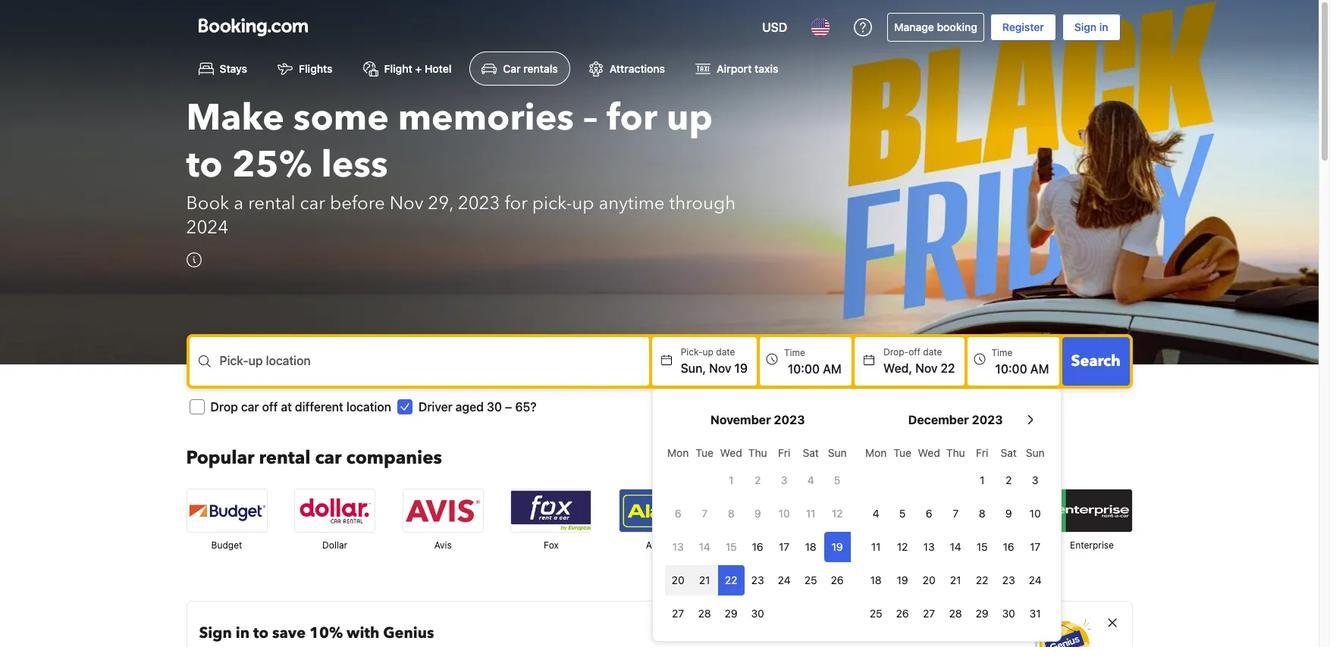 Task type: locate. For each thing, give the bounding box(es) containing it.
pick-up date sun, nov 19
[[681, 347, 748, 376]]

21 inside cell
[[699, 575, 711, 587]]

0 horizontal spatial 26
[[831, 575, 844, 587]]

1 thu from the left
[[749, 447, 767, 460]]

for left pick- at the top left of the page
[[505, 191, 528, 216]]

thu down december 2023
[[947, 447, 965, 460]]

november 2023
[[711, 414, 805, 427]]

1 horizontal spatial 8
[[979, 508, 986, 521]]

2 29 from the left
[[976, 608, 989, 621]]

28 December 2023 checkbox
[[943, 600, 969, 630]]

6 inside 'option'
[[926, 508, 933, 521]]

1 mon from the left
[[668, 447, 689, 460]]

3 inside 3 option
[[1032, 474, 1039, 487]]

0 vertical spatial rental
[[248, 191, 296, 216]]

11 inside option
[[872, 541, 881, 554]]

1 3 from the left
[[781, 474, 788, 487]]

0 horizontal spatial sign
[[199, 624, 232, 644]]

location right different
[[347, 401, 391, 414]]

21 left 22 december 2023 checkbox
[[951, 575, 962, 587]]

2 sat from the left
[[1001, 447, 1017, 460]]

20 cell
[[665, 563, 692, 597]]

6 inside option
[[675, 508, 682, 521]]

1 14 from the left
[[699, 541, 711, 554]]

0 horizontal spatial 6
[[675, 508, 682, 521]]

booking.com online hotel reservations image
[[198, 18, 308, 36]]

21 for the 21 december 2023 option
[[951, 575, 962, 587]]

sixt logo image
[[836, 490, 916, 533]]

3 inside 3 november 2023 option
[[781, 474, 788, 487]]

13 for 13 november 2023 'checkbox'
[[673, 541, 684, 554]]

1 sun from the left
[[828, 447, 847, 460]]

17 December 2023 checkbox
[[1022, 533, 1049, 563]]

19 for 19 checkbox
[[832, 541, 843, 554]]

24 December 2023 checkbox
[[1022, 566, 1049, 597]]

0 horizontal spatial 17
[[779, 541, 790, 554]]

1 horizontal spatial fri
[[976, 447, 989, 460]]

0 horizontal spatial tue
[[696, 447, 714, 460]]

1 horizontal spatial pick-
[[681, 347, 703, 358]]

22 inside checkbox
[[725, 575, 738, 587]]

pick-
[[532, 191, 572, 216]]

flight
[[384, 62, 413, 75]]

19 right 18 checkbox
[[832, 541, 843, 554]]

26 inside option
[[896, 608, 909, 621]]

28 for 28 november 2023 checkbox
[[698, 608, 711, 621]]

2 wed from the left
[[919, 447, 941, 460]]

20 inside option
[[672, 575, 685, 587]]

14 right 13 november 2023 'checkbox'
[[699, 541, 711, 554]]

20 inside checkbox
[[923, 575, 936, 587]]

20 left the 21 december 2023 option
[[923, 575, 936, 587]]

2 28 from the left
[[950, 608, 963, 621]]

pick- for pick-up location
[[220, 355, 249, 368]]

up down airport taxis link at the right top of the page
[[667, 94, 713, 144]]

2 inside checkbox
[[1006, 474, 1012, 487]]

0 vertical spatial in
[[1100, 20, 1109, 33]]

rental down at
[[259, 446, 311, 471]]

1 7 from the left
[[702, 508, 708, 521]]

1 sat from the left
[[803, 447, 819, 460]]

– inside make some memories – for up to 25% less book a rental car before nov 29, 2023 for pick-up anytime through 2024
[[583, 94, 598, 144]]

0 horizontal spatial 12
[[832, 508, 843, 521]]

register
[[1003, 20, 1045, 33]]

12 right 11 checkbox
[[832, 508, 843, 521]]

8 right 7 checkbox
[[979, 508, 986, 521]]

tue down december
[[894, 447, 912, 460]]

1 horizontal spatial 3
[[1032, 474, 1039, 487]]

18 left 19 checkbox
[[871, 575, 882, 587]]

to up book
[[186, 141, 223, 191]]

0 horizontal spatial for
[[505, 191, 528, 216]]

0 vertical spatial 25
[[805, 575, 818, 587]]

fri for november
[[778, 447, 791, 460]]

1 vertical spatial 11
[[872, 541, 881, 554]]

26 inside checkbox
[[831, 575, 844, 587]]

1 vertical spatial 18
[[871, 575, 882, 587]]

27 left 28 november 2023 checkbox
[[672, 608, 685, 621]]

nov inside make some memories – for up to 25% less book a rental car before nov 29, 2023 for pick-up anytime through 2024
[[390, 191, 424, 216]]

7 right 6 option
[[702, 508, 708, 521]]

sign left save
[[199, 624, 232, 644]]

1 horizontal spatial to
[[253, 624, 269, 644]]

24
[[778, 575, 791, 587], [1029, 575, 1042, 587]]

1 2 from the left
[[755, 474, 761, 487]]

15
[[726, 541, 737, 554], [977, 541, 988, 554]]

14 for 14 december 2023 checkbox
[[950, 541, 962, 554]]

manage booking
[[895, 20, 978, 33]]

2023
[[458, 191, 500, 216], [774, 414, 805, 427], [972, 414, 1003, 427]]

19 right 18 december 2023 checkbox
[[897, 575, 909, 587]]

9 right 8 november 2023 checkbox
[[755, 508, 761, 521]]

16 right hertz
[[1003, 541, 1015, 554]]

13 inside checkbox
[[924, 541, 935, 554]]

manage booking link
[[888, 13, 985, 42]]

5 for 5 checkbox
[[900, 508, 906, 521]]

28 November 2023 checkbox
[[692, 600, 718, 630]]

19 right sun,
[[735, 362, 748, 376]]

2 date from the left
[[924, 347, 943, 358]]

car down different
[[315, 446, 342, 471]]

1 wed from the left
[[720, 447, 742, 460]]

fri up 1 december 2023 "checkbox"
[[976, 447, 989, 460]]

0 vertical spatial 4
[[808, 474, 815, 487]]

28 inside checkbox
[[950, 608, 963, 621]]

18 inside checkbox
[[871, 575, 882, 587]]

11 right 10 november 2023 checkbox
[[806, 508, 816, 521]]

make some memories – for up to 25% less book a rental car before nov 29, 2023 for pick-up anytime through 2024
[[186, 94, 736, 241]]

2 fri from the left
[[976, 447, 989, 460]]

4 inside 4 checkbox
[[808, 474, 815, 487]]

12 December 2023 checkbox
[[890, 533, 916, 563]]

0 horizontal spatial 19
[[735, 362, 748, 376]]

1 23 from the left
[[752, 575, 764, 587]]

0 horizontal spatial in
[[236, 624, 250, 644]]

22 inside checkbox
[[976, 575, 989, 587]]

sign right the register
[[1075, 20, 1097, 33]]

2 13 from the left
[[924, 541, 935, 554]]

19 December 2023 checkbox
[[890, 566, 916, 597]]

15 right 14 november 2023 option
[[726, 541, 737, 554]]

2023 right december
[[972, 414, 1003, 427]]

date right drop-
[[924, 347, 943, 358]]

nov inside drop-off date wed, nov 22
[[916, 362, 938, 376]]

1 21 from the left
[[699, 575, 711, 587]]

1 left 2 option
[[729, 474, 734, 487]]

2 mon from the left
[[866, 447, 887, 460]]

22 right 21 option
[[725, 575, 738, 587]]

17
[[779, 541, 790, 554], [1030, 541, 1041, 554]]

5 right the 4 option
[[900, 508, 906, 521]]

thu for december
[[947, 447, 965, 460]]

24 for 24 december 2023 option
[[1029, 575, 1042, 587]]

0 horizontal spatial 30
[[487, 401, 502, 414]]

30 inside checkbox
[[751, 608, 765, 621]]

7 inside "checkbox"
[[702, 508, 708, 521]]

thu
[[749, 447, 767, 460], [947, 447, 965, 460]]

8 inside "checkbox"
[[979, 508, 986, 521]]

65?
[[515, 401, 537, 414]]

mon tue wed thu
[[668, 447, 767, 460], [866, 447, 965, 460]]

register link
[[991, 14, 1057, 41]]

8 December 2023 checkbox
[[969, 499, 996, 530]]

29 inside 29 "option"
[[976, 608, 989, 621]]

1 for november
[[729, 474, 734, 487]]

11 December 2023 checkbox
[[863, 533, 890, 563]]

0 vertical spatial 11
[[806, 508, 816, 521]]

for
[[607, 94, 658, 144], [505, 191, 528, 216]]

2 14 from the left
[[950, 541, 962, 554]]

14 right the 13 checkbox
[[950, 541, 962, 554]]

memories
[[398, 94, 574, 144]]

30 inside option
[[1003, 608, 1016, 621]]

stays link
[[186, 52, 260, 86]]

2 2 from the left
[[1006, 474, 1012, 487]]

17 right '16' checkbox
[[779, 541, 790, 554]]

19 inside checkbox
[[897, 575, 909, 587]]

10 inside checkbox
[[779, 508, 790, 521]]

0 horizontal spatial 8
[[728, 508, 735, 521]]

12
[[832, 508, 843, 521], [897, 541, 909, 554]]

up
[[667, 94, 713, 144], [572, 191, 594, 216], [703, 347, 714, 358], [249, 355, 263, 368]]

nov right sun,
[[709, 362, 732, 376]]

rental inside make some memories – for up to 25% less book a rental car before nov 29, 2023 for pick-up anytime through 2024
[[248, 191, 296, 216]]

2 tue from the left
[[894, 447, 912, 460]]

2 27 from the left
[[923, 608, 936, 621]]

18 November 2023 checkbox
[[798, 533, 824, 563]]

with
[[347, 624, 380, 644]]

0 horizontal spatial to
[[186, 141, 223, 191]]

25 for 25 'checkbox'
[[870, 608, 883, 621]]

tue down november
[[696, 447, 714, 460]]

2 15 from the left
[[977, 541, 988, 554]]

1 vertical spatial 12
[[897, 541, 909, 554]]

1 28 from the left
[[698, 608, 711, 621]]

29 left 30 option
[[976, 608, 989, 621]]

in
[[1100, 20, 1109, 33], [236, 624, 250, 644]]

mon up "sixt logo"
[[866, 447, 887, 460]]

rentals
[[524, 62, 558, 75]]

16
[[752, 541, 764, 554], [1003, 541, 1015, 554]]

2023 inside make some memories – for up to 25% less book a rental car before nov 29, 2023 for pick-up anytime through 2024
[[458, 191, 500, 216]]

1 vertical spatial 26
[[896, 608, 909, 621]]

tue for november
[[696, 447, 714, 460]]

pick- for pick-up date sun, nov 19
[[681, 347, 703, 358]]

1 horizontal spatial 16
[[1003, 541, 1015, 554]]

1 6 from the left
[[675, 508, 682, 521]]

21 right 20 november 2023 option
[[699, 575, 711, 587]]

1 20 from the left
[[672, 575, 685, 587]]

nov for wed,
[[916, 362, 938, 376]]

2 8 from the left
[[979, 508, 986, 521]]

2 for december
[[1006, 474, 1012, 487]]

1 horizontal spatial –
[[583, 94, 598, 144]]

location up at
[[266, 355, 311, 368]]

wed
[[720, 447, 742, 460], [919, 447, 941, 460]]

2 16 from the left
[[1003, 541, 1015, 554]]

rental right a
[[248, 191, 296, 216]]

3 for december 2023
[[1032, 474, 1039, 487]]

2 thu from the left
[[947, 447, 965, 460]]

2 24 from the left
[[1029, 575, 1042, 587]]

search
[[1072, 351, 1121, 372]]

mon for november
[[668, 447, 689, 460]]

1 9 from the left
[[755, 508, 761, 521]]

10 inside option
[[1030, 508, 1041, 521]]

2 mon tue wed thu from the left
[[866, 447, 965, 460]]

18 for 18 checkbox
[[805, 541, 817, 554]]

19 inside checkbox
[[832, 541, 843, 554]]

11 inside checkbox
[[806, 508, 816, 521]]

30 right 29 option
[[751, 608, 765, 621]]

0 horizontal spatial grid
[[665, 439, 851, 630]]

26 right 25 checkbox at the right bottom
[[831, 575, 844, 587]]

0 vertical spatial 5
[[834, 474, 841, 487]]

0 horizontal spatial 13
[[673, 541, 684, 554]]

sat up the 2 checkbox
[[1001, 447, 1017, 460]]

budget logo image
[[187, 490, 267, 533]]

1 horizontal spatial date
[[924, 347, 943, 358]]

0 horizontal spatial 9
[[755, 508, 761, 521]]

21
[[699, 575, 711, 587], [951, 575, 962, 587]]

14 for 14 november 2023 option
[[699, 541, 711, 554]]

22 November 2023 checkbox
[[718, 566, 745, 597]]

4 inside option
[[873, 508, 880, 521]]

0 horizontal spatial thu
[[749, 447, 767, 460]]

1 13 from the left
[[673, 541, 684, 554]]

6 for 6 december 2023 'option' on the right bottom of page
[[926, 508, 933, 521]]

0 horizontal spatial 23
[[752, 575, 764, 587]]

29,
[[428, 191, 453, 216]]

18 inside checkbox
[[805, 541, 817, 554]]

15 November 2023 checkbox
[[718, 533, 745, 563]]

8 inside checkbox
[[728, 508, 735, 521]]

sun
[[828, 447, 847, 460], [1026, 447, 1045, 460]]

29 inside 29 option
[[725, 608, 738, 621]]

pick-
[[681, 347, 703, 358], [220, 355, 249, 368]]

19
[[735, 362, 748, 376], [832, 541, 843, 554], [897, 575, 909, 587]]

31 December 2023 checkbox
[[1022, 600, 1049, 630]]

for down attractions
[[607, 94, 658, 144]]

2 left 3 november 2023 option
[[755, 474, 761, 487]]

2
[[755, 474, 761, 487], [1006, 474, 1012, 487]]

28 for 28 checkbox
[[950, 608, 963, 621]]

sign for sign in
[[1075, 20, 1097, 33]]

3 for november 2023
[[781, 474, 788, 487]]

16 for 16 december 2023 option
[[1003, 541, 1015, 554]]

sun up the 5 november 2023 option
[[828, 447, 847, 460]]

1 horizontal spatial 5
[[900, 508, 906, 521]]

26 December 2023 checkbox
[[890, 600, 916, 630]]

0 horizontal spatial off
[[262, 401, 278, 414]]

airport taxis link
[[684, 52, 791, 86]]

25 inside 'checkbox'
[[870, 608, 883, 621]]

fri up 3 november 2023 option
[[778, 447, 791, 460]]

1 horizontal spatial mon
[[866, 447, 887, 460]]

15 December 2023 checkbox
[[969, 533, 996, 563]]

1 vertical spatial 5
[[900, 508, 906, 521]]

2 17 from the left
[[1030, 541, 1041, 554]]

wed,
[[884, 362, 913, 376]]

27 for "27" checkbox
[[672, 608, 685, 621]]

8 for 8 november 2023 checkbox
[[728, 508, 735, 521]]

7 for 7 november 2023 "checkbox"
[[702, 508, 708, 521]]

off up wed,
[[909, 347, 921, 358]]

1 horizontal spatial grid
[[863, 439, 1049, 630]]

1 horizontal spatial 6
[[926, 508, 933, 521]]

0 vertical spatial sign
[[1075, 20, 1097, 33]]

17 November 2023 checkbox
[[771, 533, 798, 563]]

0 vertical spatial –
[[583, 94, 598, 144]]

hertz
[[972, 540, 996, 552]]

10 for 10 november 2023 checkbox
[[779, 508, 790, 521]]

grid for november
[[665, 439, 851, 630]]

less
[[321, 141, 388, 191]]

1 horizontal spatial 18
[[871, 575, 882, 587]]

4
[[808, 474, 815, 487], [873, 508, 880, 521]]

1 date from the left
[[716, 347, 736, 358]]

1 15 from the left
[[726, 541, 737, 554]]

6 left 7 november 2023 "checkbox"
[[675, 508, 682, 521]]

2 1 from the left
[[980, 474, 985, 487]]

up inside pick-up date sun, nov 19
[[703, 347, 714, 358]]

1 8 from the left
[[728, 508, 735, 521]]

15 inside option
[[977, 541, 988, 554]]

1 horizontal spatial off
[[909, 347, 921, 358]]

1 horizontal spatial sign
[[1075, 20, 1097, 33]]

5
[[834, 474, 841, 487], [900, 508, 906, 521]]

1 horizontal spatial 2023
[[774, 414, 805, 427]]

10 right 9 december 2023 option
[[1030, 508, 1041, 521]]

0 horizontal spatial 7
[[702, 508, 708, 521]]

14 inside checkbox
[[950, 541, 962, 554]]

10%
[[310, 624, 343, 644]]

28 inside checkbox
[[698, 608, 711, 621]]

1 horizontal spatial 1
[[980, 474, 985, 487]]

wed up 1 november 2023 checkbox
[[720, 447, 742, 460]]

1 inside "checkbox"
[[980, 474, 985, 487]]

2 10 from the left
[[1030, 508, 1041, 521]]

5 right 4 checkbox
[[834, 474, 841, 487]]

in for sign in
[[1100, 20, 1109, 33]]

2 7 from the left
[[953, 508, 959, 521]]

2 for november
[[755, 474, 761, 487]]

30 right aged
[[487, 401, 502, 414]]

10
[[779, 508, 790, 521], [1030, 508, 1041, 521]]

1 horizontal spatial 26
[[896, 608, 909, 621]]

0 vertical spatial location
[[266, 355, 311, 368]]

grid for december
[[863, 439, 1049, 630]]

date up november
[[716, 347, 736, 358]]

date inside drop-off date wed, nov 22
[[924, 347, 943, 358]]

22 right the 21 december 2023 option
[[976, 575, 989, 587]]

drop-
[[884, 347, 909, 358]]

1 mon tue wed thu from the left
[[668, 447, 767, 460]]

25 right 24 november 2023 option
[[805, 575, 818, 587]]

1 horizontal spatial in
[[1100, 20, 1109, 33]]

7 inside checkbox
[[953, 508, 959, 521]]

enterprise logo image
[[1053, 490, 1132, 533]]

1 horizontal spatial 27
[[923, 608, 936, 621]]

12 right 11 option
[[897, 541, 909, 554]]

3 right the 2 checkbox
[[1032, 474, 1039, 487]]

18 right 17 checkbox
[[805, 541, 817, 554]]

10 December 2023 checkbox
[[1022, 499, 1049, 530]]

1 horizontal spatial 20
[[923, 575, 936, 587]]

29
[[725, 608, 738, 621], [976, 608, 989, 621]]

15 for '15' option
[[977, 541, 988, 554]]

pick-up location
[[220, 355, 311, 368]]

13 left 14 november 2023 option
[[673, 541, 684, 554]]

0 horizontal spatial 4
[[808, 474, 815, 487]]

0 horizontal spatial 2
[[755, 474, 761, 487]]

13
[[673, 541, 684, 554], [924, 541, 935, 554]]

car
[[300, 191, 325, 216], [241, 401, 259, 414], [315, 446, 342, 471]]

1 vertical spatial –
[[505, 401, 512, 414]]

to left save
[[253, 624, 269, 644]]

29 December 2023 checkbox
[[969, 600, 996, 630]]

1 16 from the left
[[752, 541, 764, 554]]

1 29 from the left
[[725, 608, 738, 621]]

15 inside checkbox
[[726, 541, 737, 554]]

10 right 9 checkbox
[[779, 508, 790, 521]]

2 9 from the left
[[1006, 508, 1012, 521]]

sign for sign in to save 10% with genius
[[199, 624, 232, 644]]

up up sun,
[[703, 347, 714, 358]]

4 right 3 november 2023 option
[[808, 474, 815, 487]]

1 horizontal spatial 29
[[976, 608, 989, 621]]

0 horizontal spatial 1
[[729, 474, 734, 487]]

5 inside checkbox
[[900, 508, 906, 521]]

1 horizontal spatial 11
[[872, 541, 881, 554]]

27 left 28 checkbox
[[923, 608, 936, 621]]

hertz logo image
[[944, 490, 1024, 533]]

30 right 29 "option"
[[1003, 608, 1016, 621]]

1 horizontal spatial sat
[[1001, 447, 1017, 460]]

see terms and conditions for more information image
[[186, 253, 201, 268], [186, 253, 201, 268]]

26 right 25 'checkbox'
[[896, 608, 909, 621]]

0 vertical spatial car
[[300, 191, 325, 216]]

22 right wed,
[[941, 362, 956, 376]]

0 vertical spatial to
[[186, 141, 223, 191]]

15 for 15 checkbox in the right bottom of the page
[[726, 541, 737, 554]]

0 horizontal spatial 27
[[672, 608, 685, 621]]

20 December 2023 checkbox
[[916, 566, 943, 597]]

1 vertical spatial to
[[253, 624, 269, 644]]

nov left 29,
[[390, 191, 424, 216]]

13 December 2023 checkbox
[[916, 533, 943, 563]]

16 inside option
[[1003, 541, 1015, 554]]

23
[[752, 575, 764, 587], [1003, 575, 1016, 587]]

2 sun from the left
[[1026, 447, 1045, 460]]

2023 right 29,
[[458, 191, 500, 216]]

airport taxis
[[717, 62, 779, 75]]

1 horizontal spatial 24
[[1029, 575, 1042, 587]]

1 fri from the left
[[778, 447, 791, 460]]

0 horizontal spatial pick-
[[220, 355, 249, 368]]

9 November 2023 checkbox
[[745, 499, 771, 530]]

9 inside option
[[1006, 508, 1012, 521]]

4 for 4 checkbox
[[808, 474, 815, 487]]

0 vertical spatial 12
[[832, 508, 843, 521]]

a
[[234, 191, 244, 216]]

0 horizontal spatial 3
[[781, 474, 788, 487]]

0 horizontal spatial 15
[[726, 541, 737, 554]]

22 cell
[[718, 563, 745, 597]]

1 left the 2 checkbox
[[980, 474, 985, 487]]

0 horizontal spatial wed
[[720, 447, 742, 460]]

0 horizontal spatial mon tue wed thu
[[668, 447, 767, 460]]

26 for '26' checkbox on the bottom right
[[831, 575, 844, 587]]

mon tue wed thu down december
[[866, 447, 965, 460]]

1 horizontal spatial 25
[[870, 608, 883, 621]]

25 inside checkbox
[[805, 575, 818, 587]]

2 left 3 option
[[1006, 474, 1012, 487]]

27 inside checkbox
[[672, 608, 685, 621]]

23 left 24 november 2023 option
[[752, 575, 764, 587]]

2 3 from the left
[[1032, 474, 1039, 487]]

4 November 2023 checkbox
[[798, 466, 824, 496]]

– down attractions link
[[583, 94, 598, 144]]

1 horizontal spatial wed
[[919, 447, 941, 460]]

popular
[[186, 446, 255, 471]]

27 inside option
[[923, 608, 936, 621]]

5 for the 5 november 2023 option
[[834, 474, 841, 487]]

december 2023
[[909, 414, 1003, 427]]

0 horizontal spatial 16
[[752, 541, 764, 554]]

1 horizontal spatial 19
[[832, 541, 843, 554]]

17 inside 'option'
[[1030, 541, 1041, 554]]

11 left 12 december 2023 option
[[872, 541, 881, 554]]

11 for 11 checkbox
[[806, 508, 816, 521]]

sign in
[[1075, 20, 1109, 33]]

17 right 16 december 2023 option
[[1030, 541, 1041, 554]]

14 inside option
[[699, 541, 711, 554]]

2 20 from the left
[[923, 575, 936, 587]]

+
[[415, 62, 422, 75]]

26
[[831, 575, 844, 587], [896, 608, 909, 621]]

9
[[755, 508, 761, 521], [1006, 508, 1012, 521]]

car left before at the top left
[[300, 191, 325, 216]]

16 right 15 checkbox in the right bottom of the page
[[752, 541, 764, 554]]

november
[[711, 414, 771, 427]]

pick- up sun,
[[681, 347, 703, 358]]

thrifty logo image
[[728, 490, 808, 533]]

0 horizontal spatial 22
[[725, 575, 738, 587]]

sun up 3 option
[[1026, 447, 1045, 460]]

0 horizontal spatial 20
[[672, 575, 685, 587]]

1 horizontal spatial 13
[[924, 541, 935, 554]]

grid
[[665, 439, 851, 630], [863, 439, 1049, 630]]

2 inside option
[[755, 474, 761, 487]]

2023 right november
[[774, 414, 805, 427]]

8 right 7 november 2023 "checkbox"
[[728, 508, 735, 521]]

6 right 5 checkbox
[[926, 508, 933, 521]]

13 inside 13 november 2023 'checkbox'
[[673, 541, 684, 554]]

9 for 9 december 2023 option
[[1006, 508, 1012, 521]]

usd
[[763, 20, 788, 34]]

sat up 4 checkbox
[[803, 447, 819, 460]]

date inside pick-up date sun, nov 19
[[716, 347, 736, 358]]

25 left 26 option
[[870, 608, 883, 621]]

usd button
[[753, 9, 797, 46]]

drop-off date wed, nov 22
[[884, 347, 956, 376]]

16 inside checkbox
[[752, 541, 764, 554]]

manage
[[895, 20, 935, 33]]

2 6 from the left
[[926, 508, 933, 521]]

mon tue wed thu up 1 november 2023 checkbox
[[668, 447, 767, 460]]

12 for 12 december 2023 option
[[897, 541, 909, 554]]

1 27 from the left
[[672, 608, 685, 621]]

29 November 2023 checkbox
[[718, 600, 745, 630]]

driver aged 30 – 65?
[[419, 401, 537, 414]]

15 right 14 december 2023 checkbox
[[977, 541, 988, 554]]

– left the 65?
[[505, 401, 512, 414]]

pick- up 'drop'
[[220, 355, 249, 368]]

tue for december
[[894, 447, 912, 460]]

to
[[186, 141, 223, 191], [253, 624, 269, 644]]

mon up 'alamo logo' on the bottom
[[668, 447, 689, 460]]

27 for 27 option
[[923, 608, 936, 621]]

off left at
[[262, 401, 278, 414]]

12 for the 12 option
[[832, 508, 843, 521]]

5 November 2023 checkbox
[[824, 466, 851, 496]]

1 horizontal spatial sun
[[1026, 447, 1045, 460]]

sun for december 2023
[[1026, 447, 1045, 460]]

2 grid from the left
[[863, 439, 1049, 630]]

4 left 5 checkbox
[[873, 508, 880, 521]]

1 horizontal spatial 28
[[950, 608, 963, 621]]

different
[[295, 401, 344, 414]]

2 vertical spatial car
[[315, 446, 342, 471]]

pick- inside pick-up date sun, nov 19
[[681, 347, 703, 358]]

0 vertical spatial for
[[607, 94, 658, 144]]

2 horizontal spatial 30
[[1003, 608, 1016, 621]]

0 horizontal spatial date
[[716, 347, 736, 358]]

1 grid from the left
[[665, 439, 851, 630]]

2 21 from the left
[[951, 575, 962, 587]]

7
[[702, 508, 708, 521], [953, 508, 959, 521]]

28 left 29 "option"
[[950, 608, 963, 621]]

hotel
[[425, 62, 452, 75]]

1 inside checkbox
[[729, 474, 734, 487]]

1 tue from the left
[[696, 447, 714, 460]]

wed down december
[[919, 447, 941, 460]]

4 for the 4 option
[[873, 508, 880, 521]]

1 horizontal spatial location
[[347, 401, 391, 414]]

28
[[698, 608, 711, 621], [950, 608, 963, 621]]

sat for december 2023
[[1001, 447, 1017, 460]]

off inside drop-off date wed, nov 22
[[909, 347, 921, 358]]

26 November 2023 checkbox
[[824, 566, 851, 597]]

mon
[[668, 447, 689, 460], [866, 447, 887, 460]]

1 horizontal spatial 12
[[897, 541, 909, 554]]

11
[[806, 508, 816, 521], [872, 541, 881, 554]]

car right 'drop'
[[241, 401, 259, 414]]

1 vertical spatial 25
[[870, 608, 883, 621]]

december
[[909, 414, 969, 427]]

1 10 from the left
[[779, 508, 790, 521]]

21 for 21 option
[[699, 575, 711, 587]]

1 vertical spatial for
[[505, 191, 528, 216]]

sign
[[1075, 20, 1097, 33], [199, 624, 232, 644]]

1 vertical spatial sign
[[199, 624, 232, 644]]

29 right 28 november 2023 checkbox
[[725, 608, 738, 621]]

car
[[503, 62, 521, 75]]

date for 19
[[716, 347, 736, 358]]

1 17 from the left
[[779, 541, 790, 554]]

1 horizontal spatial 17
[[1030, 541, 1041, 554]]

mon tue wed thu for november
[[668, 447, 767, 460]]

17 for 17 december 2023 'option'
[[1030, 541, 1041, 554]]

wed for december
[[919, 447, 941, 460]]

0 horizontal spatial 10
[[779, 508, 790, 521]]

2 23 from the left
[[1003, 575, 1016, 587]]

1 horizontal spatial 10
[[1030, 508, 1041, 521]]

1 1 from the left
[[729, 474, 734, 487]]

attractions link
[[576, 52, 678, 86]]

nov inside pick-up date sun, nov 19
[[709, 362, 732, 376]]

0 vertical spatial 18
[[805, 541, 817, 554]]

1 vertical spatial 19
[[832, 541, 843, 554]]

17 inside checkbox
[[779, 541, 790, 554]]

5 inside option
[[834, 474, 841, 487]]

thu up 2 option
[[749, 447, 767, 460]]

car rentals link
[[470, 52, 570, 86]]

flights
[[299, 62, 333, 75]]

1 horizontal spatial 21
[[951, 575, 962, 587]]

0 vertical spatial off
[[909, 347, 921, 358]]

13 November 2023 checkbox
[[665, 533, 692, 563]]

1 24 from the left
[[778, 575, 791, 587]]

25
[[805, 575, 818, 587], [870, 608, 883, 621]]

0 horizontal spatial nov
[[390, 191, 424, 216]]

3
[[781, 474, 788, 487], [1032, 474, 1039, 487]]

aged
[[456, 401, 484, 414]]

flight + hotel link
[[351, 52, 464, 86]]

9 inside checkbox
[[755, 508, 761, 521]]



Task type: vqa. For each thing, say whether or not it's contained in the screenshot.


Task type: describe. For each thing, give the bounding box(es) containing it.
1 vertical spatial rental
[[259, 446, 311, 471]]

save
[[272, 624, 306, 644]]

6 December 2023 checkbox
[[916, 499, 943, 530]]

4 December 2023 checkbox
[[863, 499, 890, 530]]

19 cell
[[824, 530, 851, 563]]

driver
[[419, 401, 453, 414]]

alamo logo image
[[620, 490, 700, 533]]

up up drop car off at different location
[[249, 355, 263, 368]]

3 December 2023 checkbox
[[1022, 466, 1049, 496]]

to inside make some memories – for up to 25% less book a rental car before nov 29, 2023 for pick-up anytime through 2024
[[186, 141, 223, 191]]

some
[[293, 94, 389, 144]]

up left anytime
[[572, 191, 594, 216]]

9 for 9 checkbox
[[755, 508, 761, 521]]

1 vertical spatial location
[[347, 401, 391, 414]]

8 for 8 "checkbox"
[[979, 508, 986, 521]]

6 November 2023 checkbox
[[665, 499, 692, 530]]

25%
[[232, 141, 312, 191]]

1 for december
[[980, 474, 985, 487]]

at
[[281, 401, 292, 414]]

date for 22
[[924, 347, 943, 358]]

29 for 29 option
[[725, 608, 738, 621]]

30 for 30 november 2023 checkbox
[[751, 608, 765, 621]]

popular rental car companies
[[186, 446, 442, 471]]

car rentals
[[503, 62, 558, 75]]

book
[[186, 191, 229, 216]]

fox
[[544, 540, 559, 552]]

22 for 22 december 2023 checkbox
[[976, 575, 989, 587]]

30 November 2023 checkbox
[[745, 600, 771, 630]]

23 November 2023 checkbox
[[745, 566, 771, 597]]

1 vertical spatial car
[[241, 401, 259, 414]]

30 for 30 option
[[1003, 608, 1016, 621]]

genius
[[383, 624, 434, 644]]

budget
[[211, 540, 242, 552]]

13 for the 13 checkbox
[[924, 541, 935, 554]]

– for 65?
[[505, 401, 512, 414]]

11 November 2023 checkbox
[[798, 499, 824, 530]]

14 November 2023 checkbox
[[692, 533, 718, 563]]

10 for 10 december 2023 option
[[1030, 508, 1041, 521]]

19 November 2023 checkbox
[[824, 533, 851, 563]]

10 November 2023 checkbox
[[771, 499, 798, 530]]

19 inside pick-up date sun, nov 19
[[735, 362, 748, 376]]

avis
[[435, 540, 452, 552]]

16 December 2023 checkbox
[[996, 533, 1022, 563]]

anytime
[[599, 191, 665, 216]]

21 cell
[[692, 563, 718, 597]]

sign in link
[[1063, 14, 1121, 41]]

14 December 2023 checkbox
[[943, 533, 969, 563]]

sign in to save 10% with genius
[[199, 624, 434, 644]]

20 November 2023 checkbox
[[665, 566, 692, 597]]

7 November 2023 checkbox
[[692, 499, 718, 530]]

enterprise
[[1071, 540, 1115, 552]]

2 December 2023 checkbox
[[996, 466, 1022, 496]]

– for for
[[583, 94, 598, 144]]

Pick-up location field
[[220, 362, 649, 380]]

22 inside drop-off date wed, nov 22
[[941, 362, 956, 376]]

taxis
[[755, 62, 779, 75]]

25 December 2023 checkbox
[[863, 600, 890, 630]]

wed for november
[[720, 447, 742, 460]]

flights link
[[266, 52, 345, 86]]

flight + hotel
[[384, 62, 452, 75]]

3 November 2023 checkbox
[[771, 466, 798, 496]]

1 November 2023 checkbox
[[718, 466, 745, 496]]

sat for november 2023
[[803, 447, 819, 460]]

7 December 2023 checkbox
[[943, 499, 969, 530]]

31
[[1030, 608, 1041, 621]]

fri for december
[[976, 447, 989, 460]]

sun for november 2023
[[828, 447, 847, 460]]

1 December 2023 checkbox
[[969, 466, 996, 496]]

20 for 20 december 2023 checkbox
[[923, 575, 936, 587]]

24 November 2023 checkbox
[[771, 566, 798, 597]]

21 December 2023 checkbox
[[943, 566, 969, 597]]

drop car off at different location
[[211, 401, 391, 414]]

30 December 2023 checkbox
[[996, 600, 1022, 630]]

thrifty
[[754, 540, 782, 552]]

make
[[186, 94, 284, 144]]

1 vertical spatial off
[[262, 401, 278, 414]]

booking
[[937, 20, 978, 33]]

22 December 2023 checkbox
[[969, 566, 996, 597]]

airport
[[717, 62, 752, 75]]

in for sign in to save 10% with genius
[[236, 624, 250, 644]]

6 for 6 option
[[675, 508, 682, 521]]

attractions
[[610, 62, 665, 75]]

through
[[670, 191, 736, 216]]

21 November 2023 checkbox
[[692, 566, 718, 597]]

29 for 29 "option"
[[976, 608, 989, 621]]

mon tue wed thu for december
[[866, 447, 965, 460]]

car inside make some memories – for up to 25% less book a rental car before nov 29, 2023 for pick-up anytime through 2024
[[300, 191, 325, 216]]

24 for 24 november 2023 option
[[778, 575, 791, 587]]

stays
[[220, 62, 247, 75]]

nov for sun,
[[709, 362, 732, 376]]

thu for november
[[749, 447, 767, 460]]

companies
[[346, 446, 442, 471]]

avis logo image
[[403, 490, 483, 533]]

alamo
[[646, 540, 673, 552]]

search button
[[1063, 338, 1130, 386]]

before
[[330, 191, 385, 216]]

2 November 2023 checkbox
[[745, 466, 771, 496]]

16 November 2023 checkbox
[[745, 533, 771, 563]]

22 for 22 checkbox
[[725, 575, 738, 587]]

18 December 2023 checkbox
[[863, 566, 890, 597]]

dollar
[[323, 540, 348, 552]]

12 November 2023 checkbox
[[824, 499, 851, 530]]

27 December 2023 checkbox
[[916, 600, 943, 630]]

1 horizontal spatial for
[[607, 94, 658, 144]]

2023 for november
[[774, 414, 805, 427]]

26 for 26 option
[[896, 608, 909, 621]]

25 November 2023 checkbox
[[798, 566, 824, 597]]

19 for 19 checkbox
[[897, 575, 909, 587]]

fox logo image
[[512, 490, 591, 533]]

mon for december
[[866, 447, 887, 460]]

sun,
[[681, 362, 706, 376]]

23 December 2023 checkbox
[[996, 566, 1022, 597]]

20 for 20 november 2023 option
[[672, 575, 685, 587]]

18 for 18 december 2023 checkbox
[[871, 575, 882, 587]]

27 November 2023 checkbox
[[665, 600, 692, 630]]

8 November 2023 checkbox
[[718, 499, 745, 530]]

drop
[[211, 401, 238, 414]]

11 for 11 option
[[872, 541, 881, 554]]

5 December 2023 checkbox
[[890, 499, 916, 530]]

dollar logo image
[[295, 490, 375, 533]]

17 for 17 checkbox
[[779, 541, 790, 554]]

7 for 7 checkbox
[[953, 508, 959, 521]]

2023 for december
[[972, 414, 1003, 427]]

25 for 25 checkbox at the right bottom
[[805, 575, 818, 587]]

16 for '16' checkbox
[[752, 541, 764, 554]]

9 December 2023 checkbox
[[996, 499, 1022, 530]]

2024
[[186, 216, 229, 241]]

sixt
[[868, 540, 884, 552]]



